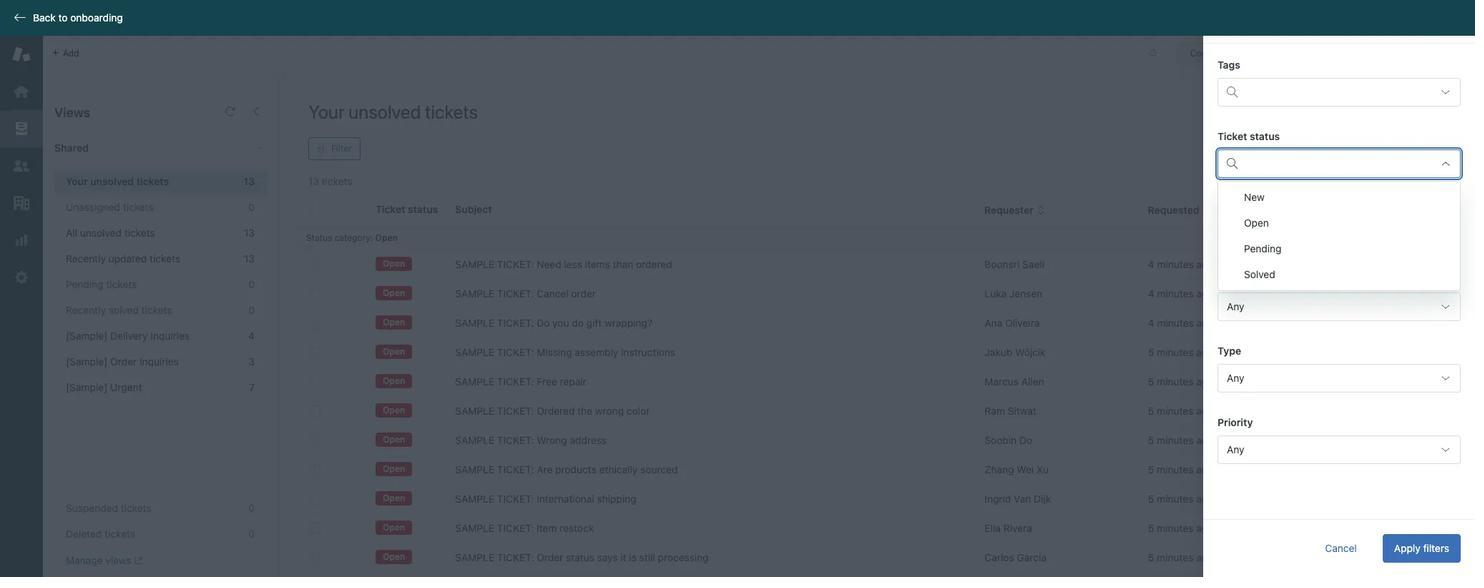 Task type: vqa. For each thing, say whether or not it's contained in the screenshot.


Task type: locate. For each thing, give the bounding box(es) containing it.
4 for oliveira
[[1148, 317, 1154, 329]]

8 5 minutes ago from the top
[[1148, 552, 1213, 564]]

[sample] up [sample] urgent
[[66, 356, 108, 368]]

order inside row
[[537, 552, 563, 564]]

recently down all
[[66, 253, 106, 265]]

ticket: up sample ticket: do you do gift wrapping?
[[497, 288, 534, 300]]

ticket: for do
[[497, 317, 534, 329]]

4 for jensen
[[1148, 288, 1154, 300]]

[sample] order inquiries
[[66, 356, 179, 368]]

1 horizontal spatial order
[[537, 552, 563, 564]]

oliveira
[[1005, 317, 1040, 329]]

ticket: for are
[[497, 464, 534, 476]]

1 5 minutes ago from the top
[[1148, 346, 1213, 358]]

0 horizontal spatial your
[[66, 175, 88, 187]]

0 vertical spatial recently
[[66, 253, 106, 265]]

cancel up sample ticket: do you do gift wrapping?
[[537, 288, 568, 300]]

4
[[1148, 258, 1154, 270], [1148, 288, 1154, 300], [1148, 317, 1154, 329], [248, 330, 255, 342]]

4 ago from the top
[[1196, 346, 1213, 358]]

open for sample ticket: item restock
[[383, 522, 405, 533]]

2 4 minutes ago from the top
[[1148, 288, 1214, 300]]

8 row from the top
[[298, 455, 1454, 485]]

ticket status list box
[[1218, 181, 1461, 291]]

sample
[[455, 258, 494, 270], [455, 288, 494, 300], [455, 317, 494, 329], [455, 346, 494, 358], [455, 376, 494, 388], [455, 405, 494, 417], [455, 434, 494, 446], [455, 464, 494, 476], [455, 493, 494, 505], [455, 522, 494, 534], [455, 552, 494, 564]]

order down [sample] delivery inquiries
[[110, 356, 137, 368]]

soobin do
[[985, 434, 1032, 446]]

any for priority
[[1227, 444, 1244, 456]]

5 ago from the top
[[1196, 376, 1213, 388]]

0 horizontal spatial status
[[566, 552, 594, 564]]

2 any field from the top
[[1218, 364, 1461, 393]]

1 vertical spatial inquiries
[[140, 356, 179, 368]]

sample ticket: item restock link
[[455, 521, 594, 536]]

recently for recently solved tickets
[[66, 304, 106, 316]]

wei
[[1017, 464, 1034, 476]]

3 minutes from the top
[[1157, 317, 1194, 329]]

open for sample ticket: ordered the wrong color
[[383, 405, 405, 416]]

sample ticket: do you do gift wrapping? link
[[455, 316, 652, 330]]

4 5 from the top
[[1148, 434, 1154, 446]]

unsolved up unassigned tickets
[[90, 175, 134, 187]]

0 vertical spatial your unsolved tickets
[[308, 101, 478, 122]]

urgent up low
[[1337, 434, 1369, 446]]

0 vertical spatial inquiries
[[150, 330, 190, 342]]

0 vertical spatial cancel
[[537, 288, 568, 300]]

type button
[[1231, 204, 1266, 217]]

requester right the "requested" button
[[1218, 202, 1267, 214]]

wrapping?
[[604, 317, 652, 329]]

sample for sample ticket: free repair
[[455, 376, 494, 388]]

3 5 from the top
[[1148, 405, 1154, 417]]

1 sample from the top
[[455, 258, 494, 270]]

sample ticket: international shipping
[[455, 493, 636, 505]]

1 vertical spatial type
[[1218, 345, 1241, 357]]

tickets
[[425, 101, 478, 122], [136, 175, 169, 187], [123, 201, 154, 213], [124, 227, 155, 239], [150, 253, 180, 265], [106, 278, 137, 290], [141, 304, 172, 316], [121, 502, 151, 514], [104, 528, 135, 540]]

13 for your unsolved tickets
[[243, 175, 255, 187]]

ordered
[[636, 258, 672, 270]]

3 5 minutes ago from the top
[[1148, 405, 1213, 417]]

deleted tickets
[[66, 528, 135, 540]]

1 ticket: from the top
[[497, 258, 534, 270]]

2 [sample] from the top
[[66, 356, 108, 368]]

ticket: for cancel
[[497, 288, 534, 300]]

minutes for boonsri saeli
[[1157, 258, 1194, 270]]

0 horizontal spatial requester
[[985, 204, 1034, 216]]

back to onboarding link
[[0, 11, 130, 24]]

ingrid
[[985, 493, 1011, 505]]

8 sample from the top
[[455, 464, 494, 476]]

row containing sample ticket: do you do gift wrapping?
[[298, 309, 1454, 338]]

row containing sample ticket: international shipping
[[298, 485, 1454, 514]]

unsolved down 'unassigned'
[[80, 227, 122, 239]]

2 5 minutes ago from the top
[[1148, 376, 1213, 388]]

2 vertical spatial 4 minutes ago
[[1148, 317, 1214, 329]]

1 vertical spatial your unsolved tickets
[[66, 175, 169, 187]]

open for sample ticket: order status says it is still processing
[[383, 552, 405, 562]]

11 ticket: from the top
[[497, 552, 534, 564]]

open for sample ticket: need less items than ordered
[[383, 258, 405, 269]]

6 sample from the top
[[455, 405, 494, 417]]

1 vertical spatial any field
[[1218, 364, 1461, 393]]

5 minutes ago for ingrid van dijk
[[1148, 493, 1213, 505]]

1 vertical spatial cancel
[[1325, 542, 1357, 554]]

5 0 from the top
[[248, 528, 255, 540]]

0 vertical spatial status
[[1250, 130, 1280, 142]]

1 horizontal spatial status
[[1250, 130, 1280, 142]]

1 0 from the top
[[248, 201, 255, 213]]

5
[[1148, 346, 1154, 358], [1148, 376, 1154, 388], [1148, 405, 1154, 417], [1148, 434, 1154, 446], [1148, 464, 1154, 476], [1148, 493, 1154, 505], [1148, 522, 1154, 534], [1148, 552, 1154, 564]]

0 vertical spatial 4 minutes ago
[[1148, 258, 1214, 270]]

2 sample from the top
[[455, 288, 494, 300]]

Any field
[[1218, 293, 1461, 321], [1218, 364, 1461, 393], [1218, 436, 1461, 464]]

ticket: for international
[[497, 493, 534, 505]]

1 vertical spatial any
[[1227, 372, 1244, 384]]

saeli
[[1022, 258, 1044, 270]]

Ticket status field
[[1245, 152, 1430, 175]]

rivera
[[1003, 522, 1032, 534]]

5 5 minutes ago from the top
[[1148, 464, 1213, 476]]

ago for marcus allen
[[1196, 376, 1213, 388]]

10 ago from the top
[[1196, 522, 1213, 534]]

ticket for boonsri saeli
[[1231, 258, 1259, 270]]

ticket
[[1218, 130, 1247, 142], [1231, 258, 1259, 270], [1231, 288, 1259, 300], [1231, 317, 1259, 329], [1231, 346, 1259, 358], [1231, 376, 1259, 388], [1231, 405, 1259, 417], [1231, 434, 1259, 446], [1231, 464, 1259, 476]]

1 ago from the top
[[1196, 258, 1214, 270]]

1 vertical spatial do
[[1019, 434, 1032, 446]]

2 0 from the top
[[248, 278, 255, 290]]

updated
[[109, 253, 147, 265]]

ticket: for order
[[497, 552, 534, 564]]

any down request
[[1227, 300, 1244, 313]]

6 5 from the top
[[1148, 493, 1154, 505]]

9 sample from the top
[[455, 493, 494, 505]]

7 sample from the top
[[455, 434, 494, 446]]

ticket:
[[497, 258, 534, 270], [497, 288, 534, 300], [497, 317, 534, 329], [497, 346, 534, 358], [497, 376, 534, 388], [497, 405, 534, 417], [497, 434, 534, 446], [497, 464, 534, 476], [497, 493, 534, 505], [497, 522, 534, 534], [497, 552, 534, 564]]

1 horizontal spatial your
[[308, 101, 344, 122]]

minutes for ella rivera
[[1157, 522, 1194, 534]]

5 for soobin do
[[1148, 434, 1154, 446]]

low
[[1337, 464, 1356, 476]]

your unsolved tickets up unassigned tickets
[[66, 175, 169, 187]]

10 sample from the top
[[455, 522, 494, 534]]

row containing sample ticket: need less items than ordered
[[298, 250, 1454, 279]]

requester inside button
[[985, 204, 1034, 216]]

8 ago from the top
[[1196, 464, 1213, 476]]

1 any field from the top
[[1218, 293, 1461, 321]]

5 minutes ago for ram sitwat
[[1148, 405, 1213, 417]]

5 sample from the top
[[455, 376, 494, 388]]

2 vertical spatial [sample]
[[66, 381, 108, 393]]

ago for carlos garcia
[[1196, 552, 1213, 564]]

9 row from the top
[[298, 485, 1454, 514]]

ticket: left item
[[497, 522, 534, 534]]

ingrid van dijk
[[985, 493, 1051, 505]]

all unsolved tickets
[[66, 227, 155, 239]]

jakub wójcik
[[985, 346, 1046, 358]]

sample for sample ticket: item restock
[[455, 522, 494, 534]]

filter dialog
[[1203, 0, 1475, 577]]

7 5 from the top
[[1148, 522, 1154, 534]]

0 for suspended tickets
[[248, 502, 255, 514]]

1 vertical spatial [sample]
[[66, 356, 108, 368]]

solved
[[1244, 268, 1275, 280]]

ticket: up sample ticket: cancel order
[[497, 258, 534, 270]]

do left you
[[537, 317, 550, 329]]

row containing sample ticket: missing assembly instructions
[[298, 338, 1454, 367]]

unsolved up the filter at the top left
[[349, 101, 421, 122]]

2 5 from the top
[[1148, 376, 1154, 388]]

row
[[298, 250, 1454, 279], [298, 279, 1454, 309], [298, 309, 1454, 338], [298, 338, 1454, 367], [298, 367, 1454, 397], [298, 397, 1454, 426], [298, 426, 1454, 455], [298, 455, 1454, 485], [298, 485, 1454, 514], [298, 514, 1454, 543], [298, 543, 1454, 573]]

6 ago from the top
[[1196, 405, 1213, 417]]

ticket: left wrong
[[497, 434, 534, 446]]

1 row from the top
[[298, 250, 1454, 279]]

3 sample from the top
[[455, 317, 494, 329]]

7 5 minutes ago from the top
[[1148, 522, 1213, 534]]

tags element
[[1218, 78, 1461, 107]]

3 [sample] from the top
[[66, 381, 108, 393]]

0 vertical spatial [sample]
[[66, 330, 108, 342]]

order down item
[[537, 552, 563, 564]]

0 vertical spatial do
[[537, 317, 550, 329]]

0 vertical spatial 13
[[243, 175, 255, 187]]

any down priority
[[1227, 444, 1244, 456]]

sample for sample ticket: international shipping
[[455, 493, 494, 505]]

ago
[[1196, 258, 1214, 270], [1196, 288, 1214, 300], [1196, 317, 1214, 329], [1196, 346, 1213, 358], [1196, 376, 1213, 388], [1196, 405, 1213, 417], [1196, 434, 1213, 446], [1196, 464, 1213, 476], [1196, 493, 1213, 505], [1196, 522, 1213, 534], [1196, 552, 1213, 564]]

7 ticket: from the top
[[497, 434, 534, 446]]

3 any field from the top
[[1218, 436, 1461, 464]]

minutes for ram sitwat
[[1157, 405, 1194, 417]]

6 row from the top
[[298, 397, 1454, 426]]

2 ticket: from the top
[[497, 288, 534, 300]]

2 ago from the top
[[1196, 288, 1214, 300]]

back
[[33, 11, 56, 24]]

13
[[243, 175, 255, 187], [244, 227, 255, 239], [244, 253, 255, 265]]

2 vertical spatial any
[[1227, 444, 1244, 456]]

all
[[66, 227, 77, 239]]

5 5 from the top
[[1148, 464, 1154, 476]]

8 minutes from the top
[[1157, 464, 1194, 476]]

filter
[[331, 143, 352, 154]]

jensen
[[1009, 288, 1042, 300]]

4 minutes ago
[[1148, 258, 1214, 270], [1148, 288, 1214, 300], [1148, 317, 1214, 329]]

van
[[1014, 493, 1031, 505]]

4 minutes from the top
[[1157, 346, 1194, 358]]

5 minutes ago for marcus allen
[[1148, 376, 1213, 388]]

2 vertical spatial 13
[[244, 253, 255, 265]]

9 ticket: from the top
[[497, 493, 534, 505]]

ago for zhang wei xu
[[1196, 464, 1213, 476]]

back to onboarding
[[33, 11, 123, 24]]

pending up solved
[[1244, 243, 1282, 255]]

row containing sample ticket: order status says it is still processing
[[298, 543, 1454, 573]]

row containing sample ticket: wrong address
[[298, 426, 1454, 455]]

suspended tickets
[[66, 502, 151, 514]]

2 recently from the top
[[66, 304, 106, 316]]

5 for zhang wei xu
[[1148, 464, 1154, 476]]

sample ticket: are products ethically sourced link
[[455, 463, 678, 477]]

any field for type
[[1218, 364, 1461, 393]]

missing
[[537, 346, 572, 358]]

5 minutes from the top
[[1157, 376, 1194, 388]]

recently down pending tickets
[[66, 304, 106, 316]]

0 vertical spatial type
[[1231, 204, 1255, 216]]

solved
[[109, 304, 139, 316]]

0 horizontal spatial order
[[110, 356, 137, 368]]

xu
[[1037, 464, 1049, 476]]

ticket: left are
[[497, 464, 534, 476]]

any
[[1227, 300, 1244, 313], [1227, 372, 1244, 384], [1227, 444, 1244, 456]]

0 vertical spatial order
[[110, 356, 137, 368]]

0 vertical spatial pending
[[1244, 243, 1282, 255]]

4 0 from the top
[[248, 502, 255, 514]]

sample ticket: wrong address
[[455, 434, 607, 446]]

5 row from the top
[[298, 367, 1454, 397]]

urgent up normal
[[1337, 288, 1369, 300]]

1 horizontal spatial do
[[1019, 434, 1032, 446]]

11 row from the top
[[298, 543, 1454, 573]]

do right soobin
[[1019, 434, 1032, 446]]

10 row from the top
[[298, 514, 1454, 543]]

4 ticket: from the top
[[497, 346, 534, 358]]

1 minutes from the top
[[1157, 258, 1194, 270]]

3 4 minutes ago from the top
[[1148, 317, 1214, 329]]

assembly
[[575, 346, 618, 358]]

11 minutes from the top
[[1157, 552, 1194, 564]]

1 vertical spatial pending
[[66, 278, 103, 290]]

1 vertical spatial 4 minutes ago
[[1148, 288, 1214, 300]]

your
[[308, 101, 344, 122], [66, 175, 88, 187]]

status up new on the right top
[[1250, 130, 1280, 142]]

3 row from the top
[[298, 309, 1454, 338]]

ticket: down sample ticket: free repair link
[[497, 405, 534, 417]]

ago for ram sitwat
[[1196, 405, 1213, 417]]

2 vertical spatial any field
[[1218, 436, 1461, 464]]

status inside filter dialog
[[1250, 130, 1280, 142]]

sample for sample ticket: ordered the wrong color
[[455, 405, 494, 417]]

sample for sample ticket: need less items than ordered
[[455, 258, 494, 270]]

11 ago from the top
[[1196, 552, 1213, 564]]

1 horizontal spatial cancel
[[1325, 542, 1357, 554]]

pending for pending tickets
[[66, 278, 103, 290]]

5 ticket: from the top
[[497, 376, 534, 388]]

4 row from the top
[[298, 338, 1454, 367]]

1 recently from the top
[[66, 253, 106, 265]]

minutes for luka jensen
[[1157, 288, 1194, 300]]

3 ticket: from the top
[[497, 317, 534, 329]]

type
[[1231, 204, 1255, 216], [1218, 345, 1241, 357]]

0 vertical spatial any
[[1227, 300, 1244, 313]]

8 ticket: from the top
[[497, 464, 534, 476]]

9 minutes from the top
[[1157, 493, 1194, 505]]

minutes for ana oliveira
[[1157, 317, 1194, 329]]

requester
[[1218, 202, 1267, 214], [985, 204, 1034, 216]]

6 minutes from the top
[[1157, 405, 1194, 417]]

sample for sample ticket: order status says it is still processing
[[455, 552, 494, 564]]

pending inside ticket status list box
[[1244, 243, 1282, 255]]

ticket: down "sample ticket: cancel order" link
[[497, 317, 534, 329]]

1 vertical spatial your
[[66, 175, 88, 187]]

play button
[[1386, 100, 1446, 129]]

your unsolved tickets up the filter at the top left
[[308, 101, 478, 122]]

play
[[1415, 108, 1434, 120]]

3
[[248, 356, 255, 368]]

inquiries for [sample] order inquiries
[[140, 356, 179, 368]]

5 minutes ago for jakub wójcik
[[1148, 346, 1213, 358]]

zhang
[[985, 464, 1014, 476]]

minutes for ingrid van dijk
[[1157, 493, 1194, 505]]

zhang wei xu
[[985, 464, 1049, 476]]

1 vertical spatial recently
[[66, 304, 106, 316]]

0 vertical spatial any field
[[1218, 293, 1461, 321]]

1 [sample] from the top
[[66, 330, 108, 342]]

[sample]
[[66, 330, 108, 342], [66, 356, 108, 368], [66, 381, 108, 393]]

3 any from the top
[[1227, 444, 1244, 456]]

admin image
[[12, 268, 31, 287]]

any up priority
[[1227, 372, 1244, 384]]

urgent down [sample] order inquiries
[[110, 381, 142, 393]]

normal
[[1337, 317, 1370, 329]]

ticket: for item
[[497, 522, 534, 534]]

7 row from the top
[[298, 426, 1454, 455]]

still
[[639, 552, 655, 564]]

sample ticket: international shipping link
[[455, 492, 636, 506]]

inquiries right delivery
[[150, 330, 190, 342]]

7 ago from the top
[[1196, 434, 1213, 446]]

11 sample from the top
[[455, 552, 494, 564]]

urgent for carlos garcia
[[1337, 552, 1369, 564]]

8 5 from the top
[[1148, 552, 1154, 564]]

5 minutes ago for soobin do
[[1148, 434, 1213, 446]]

cancel
[[537, 288, 568, 300], [1325, 542, 1357, 554]]

requester up the 'boonsri saeli'
[[985, 204, 1034, 216]]

5 for ram sitwat
[[1148, 405, 1154, 417]]

0 horizontal spatial cancel
[[537, 288, 568, 300]]

1 any from the top
[[1227, 300, 1244, 313]]

apply filters
[[1394, 542, 1449, 554]]

sample ticket: cancel order link
[[455, 287, 596, 301]]

3 ago from the top
[[1196, 317, 1214, 329]]

ticket: down the sample ticket: item restock link
[[497, 552, 534, 564]]

deleted
[[66, 528, 102, 540]]

0 horizontal spatial pending
[[66, 278, 103, 290]]

ticket: left free
[[497, 376, 534, 388]]

[sample] urgent
[[66, 381, 142, 393]]

urgent left apply
[[1337, 552, 1369, 564]]

pending up recently solved tickets
[[66, 278, 103, 290]]

0 for recently solved tickets
[[248, 304, 255, 316]]

urgent
[[1337, 288, 1369, 300], [110, 381, 142, 393], [1337, 434, 1369, 446], [1337, 552, 1369, 564]]

1 5 from the top
[[1148, 346, 1154, 358]]

2 any from the top
[[1227, 372, 1244, 384]]

inquiries down delivery
[[140, 356, 179, 368]]

1 vertical spatial status
[[566, 552, 594, 564]]

3 0 from the top
[[248, 304, 255, 316]]

1 horizontal spatial pending
[[1244, 243, 1282, 255]]

10 minutes from the top
[[1157, 522, 1194, 534]]

instructions
[[621, 346, 675, 358]]

do
[[537, 317, 550, 329], [1019, 434, 1032, 446]]

[sample] down recently solved tickets
[[66, 330, 108, 342]]

your up "filter" button
[[308, 101, 344, 122]]

items
[[585, 258, 610, 270]]

6 5 minutes ago from the top
[[1148, 493, 1213, 505]]

delivery
[[110, 330, 148, 342]]

1 vertical spatial 13
[[244, 227, 255, 239]]

13 for all unsolved tickets
[[244, 227, 255, 239]]

1 horizontal spatial requester
[[1218, 202, 1267, 214]]

status left "says"
[[566, 552, 594, 564]]

1 vertical spatial order
[[537, 552, 563, 564]]

10 ticket: from the top
[[497, 522, 534, 534]]

type inside filter dialog
[[1218, 345, 1241, 357]]

9 ago from the top
[[1196, 493, 1213, 505]]

ticket: up "sample ticket: free repair"
[[497, 346, 534, 358]]

sample for sample ticket: are products ethically sourced
[[455, 464, 494, 476]]

conversations
[[1190, 48, 1248, 58]]

4 5 minutes ago from the top
[[1148, 434, 1213, 446]]

5 minutes ago for carlos garcia
[[1148, 552, 1213, 564]]

[sample] down [sample] order inquiries
[[66, 381, 108, 393]]

sample ticket: are products ethically sourced
[[455, 464, 678, 476]]

0
[[248, 201, 255, 213], [248, 278, 255, 290], [248, 304, 255, 316], [248, 502, 255, 514], [248, 528, 255, 540]]

sample for sample ticket: missing assembly instructions
[[455, 346, 494, 358]]

your up 'unassigned'
[[66, 175, 88, 187]]

sample ticket: order status says it is still processing
[[455, 552, 709, 564]]

6 ticket: from the top
[[497, 405, 534, 417]]

ticket: for wrong
[[497, 434, 534, 446]]

item
[[537, 522, 557, 534]]

sample for sample ticket: do you do gift wrapping?
[[455, 317, 494, 329]]

cancel left apply
[[1325, 542, 1357, 554]]

4 sample from the top
[[455, 346, 494, 358]]

7 minutes from the top
[[1157, 434, 1194, 446]]

2 minutes from the top
[[1157, 288, 1194, 300]]

2 row from the top
[[298, 279, 1454, 309]]

minutes
[[1157, 258, 1194, 270], [1157, 288, 1194, 300], [1157, 317, 1194, 329], [1157, 346, 1194, 358], [1157, 376, 1194, 388], [1157, 405, 1194, 417], [1157, 434, 1194, 446], [1157, 464, 1194, 476], [1157, 493, 1194, 505], [1157, 522, 1194, 534], [1157, 552, 1194, 564]]

open for sample ticket: wrong address
[[383, 434, 405, 445]]

ticket: up sample ticket: item restock
[[497, 493, 534, 505]]

5 for marcus allen
[[1148, 376, 1154, 388]]



Task type: describe. For each thing, give the bounding box(es) containing it.
sample ticket: ordered the wrong color
[[455, 405, 650, 417]]

pending for pending
[[1244, 243, 1282, 255]]

to
[[58, 11, 68, 24]]

ella
[[985, 522, 1001, 534]]

ago for jakub wójcik
[[1196, 346, 1213, 358]]

minutes for carlos garcia
[[1157, 552, 1194, 564]]

sourced
[[640, 464, 678, 476]]

order
[[571, 288, 596, 300]]

open for sample ticket: free repair
[[383, 376, 405, 387]]

5 for ella rivera
[[1148, 522, 1154, 534]]

row containing sample ticket: item restock
[[298, 514, 1454, 543]]

manage views link
[[66, 554, 142, 567]]

status inside row
[[566, 552, 594, 564]]

row containing sample ticket: ordered the wrong color
[[298, 397, 1454, 426]]

onboarding
[[70, 11, 123, 24]]

0 vertical spatial unsolved
[[349, 101, 421, 122]]

[sample] for [sample] delivery inquiries
[[66, 330, 108, 342]]

ago for ana oliveira
[[1196, 317, 1214, 329]]

sample ticket: missing assembly instructions link
[[455, 346, 675, 360]]

status category: open
[[306, 232, 398, 243]]

4 minutes ago for urgent
[[1148, 288, 1214, 300]]

0 horizontal spatial your unsolved tickets
[[66, 175, 169, 187]]

less
[[564, 258, 582, 270]]

get started image
[[12, 82, 31, 101]]

ticket: for ordered
[[497, 405, 534, 417]]

minutes for jakub wójcik
[[1157, 346, 1194, 358]]

zendesk support image
[[12, 45, 31, 64]]

marcus allen
[[985, 376, 1044, 388]]

need
[[537, 258, 561, 270]]

requested
[[1148, 204, 1200, 216]]

request
[[1218, 273, 1257, 285]]

requester inside filter dialog
[[1218, 202, 1267, 214]]

minutes for zhang wei xu
[[1157, 464, 1194, 476]]

ticket for ana oliveira
[[1231, 317, 1259, 329]]

any field for priority
[[1218, 436, 1461, 464]]

apply
[[1394, 542, 1420, 554]]

request date
[[1218, 273, 1281, 285]]

ticket for zhang wei xu
[[1231, 464, 1259, 476]]

views
[[105, 554, 131, 567]]

ram
[[985, 405, 1005, 417]]

cancel button
[[1314, 534, 1368, 563]]

marcus
[[985, 376, 1019, 388]]

tags
[[1218, 59, 1240, 71]]

allen
[[1021, 376, 1044, 388]]

ticket for jakub wójcik
[[1231, 346, 1259, 358]]

4 minutes ago for normal
[[1148, 317, 1214, 329]]

2 vertical spatial unsolved
[[80, 227, 122, 239]]

sample ticket: missing assembly instructions
[[455, 346, 675, 358]]

subject
[[455, 203, 492, 215]]

boonsri
[[985, 258, 1020, 270]]

recently for recently updated tickets
[[66, 253, 106, 265]]

sample ticket: order status says it is still processing link
[[455, 551, 709, 565]]

1 horizontal spatial your unsolved tickets
[[308, 101, 478, 122]]

ago for boonsri saeli
[[1196, 258, 1214, 270]]

urgent for luka jensen
[[1337, 288, 1369, 300]]

ago for ingrid van dijk
[[1196, 493, 1213, 505]]

requested button
[[1148, 204, 1211, 217]]

refresh views pane image
[[225, 106, 236, 117]]

open for sample ticket: do you do gift wrapping?
[[383, 317, 405, 328]]

date
[[1260, 273, 1281, 285]]

category:
[[335, 232, 373, 243]]

ana oliveira
[[985, 317, 1040, 329]]

conversations button
[[1175, 42, 1280, 65]]

wrong
[[595, 405, 624, 417]]

row containing sample ticket: cancel order
[[298, 279, 1454, 309]]

(opens in a new tab) image
[[131, 557, 142, 565]]

color
[[627, 405, 650, 417]]

ticket inside filter dialog
[[1218, 130, 1247, 142]]

sample for sample ticket: cancel order
[[455, 288, 494, 300]]

manage
[[66, 554, 103, 567]]

0 for unassigned tickets
[[248, 201, 255, 213]]

processing
[[658, 552, 709, 564]]

shared
[[54, 142, 89, 154]]

main element
[[0, 36, 43, 577]]

you
[[552, 317, 569, 329]]

than
[[613, 258, 633, 270]]

0 for pending tickets
[[248, 278, 255, 290]]

ticket status element
[[1218, 150, 1461, 178]]

sitwat
[[1008, 405, 1036, 417]]

5 minutes ago for zhang wei xu
[[1148, 464, 1213, 476]]

products
[[555, 464, 597, 476]]

ago for soobin do
[[1196, 434, 1213, 446]]

type inside button
[[1231, 204, 1255, 216]]

gift
[[586, 317, 602, 329]]

views image
[[12, 119, 31, 138]]

free
[[537, 376, 557, 388]]

do
[[572, 317, 584, 329]]

5 for ingrid van dijk
[[1148, 493, 1154, 505]]

cancel inside button
[[1325, 542, 1357, 554]]

13 for recently updated tickets
[[244, 253, 255, 265]]

minutes for marcus allen
[[1157, 376, 1194, 388]]

open for sample ticket: international shipping
[[383, 493, 405, 504]]

unassigned
[[66, 201, 120, 213]]

soobin
[[985, 434, 1017, 446]]

4 for saeli
[[1148, 258, 1154, 270]]

ticket: for need
[[497, 258, 534, 270]]

1 vertical spatial unsolved
[[90, 175, 134, 187]]

ticket: for missing
[[497, 346, 534, 358]]

ticket for soobin do
[[1231, 434, 1259, 446]]

manage views
[[66, 554, 131, 567]]

0 for deleted tickets
[[248, 528, 255, 540]]

open for sample ticket: cancel order
[[383, 288, 405, 299]]

address
[[570, 434, 607, 446]]

says
[[597, 552, 618, 564]]

open inside ticket status list box
[[1244, 217, 1269, 229]]

any for request date
[[1227, 300, 1244, 313]]

reporting image
[[12, 231, 31, 250]]

minutes for soobin do
[[1157, 434, 1194, 446]]

jakub
[[985, 346, 1012, 358]]

sample ticket: item restock
[[455, 522, 594, 534]]

international
[[537, 493, 594, 505]]

wrong
[[537, 434, 567, 446]]

inquiries for [sample] delivery inquiries
[[150, 330, 190, 342]]

ticket status
[[1218, 130, 1280, 142]]

pending tickets
[[66, 278, 137, 290]]

5 minutes ago for ella rivera
[[1148, 522, 1213, 534]]

suspended
[[66, 502, 118, 514]]

ana
[[985, 317, 1002, 329]]

[sample] for [sample] urgent
[[66, 381, 108, 393]]

customers image
[[12, 157, 31, 175]]

1 4 minutes ago from the top
[[1148, 258, 1214, 270]]

ticket for luka jensen
[[1231, 288, 1259, 300]]

shared button
[[43, 127, 241, 170]]

shared heading
[[43, 127, 279, 170]]

ram sitwat
[[985, 405, 1036, 417]]

collapse views pane image
[[250, 106, 262, 117]]

ticket for ram sitwat
[[1231, 405, 1259, 417]]

are
[[537, 464, 553, 476]]

5 for jakub wójcik
[[1148, 346, 1154, 358]]

filter button
[[308, 137, 360, 160]]

open for sample ticket: are products ethically sourced
[[383, 464, 405, 475]]

row containing sample ticket: are products ethically sourced
[[298, 455, 1454, 485]]

ago for ella rivera
[[1196, 522, 1213, 534]]

[sample] for [sample] order inquiries
[[66, 356, 108, 368]]

sample for sample ticket: wrong address
[[455, 434, 494, 446]]

ordered
[[537, 405, 575, 417]]

row containing sample ticket: free repair
[[298, 367, 1454, 397]]

views
[[54, 105, 90, 120]]

sample ticket: ordered the wrong color link
[[455, 404, 650, 418]]

luka jensen
[[985, 288, 1042, 300]]

0 horizontal spatial do
[[537, 317, 550, 329]]

ticket for marcus allen
[[1231, 376, 1259, 388]]

sample ticket: need less items than ordered
[[455, 258, 672, 270]]

any for type
[[1227, 372, 1244, 384]]

0 vertical spatial your
[[308, 101, 344, 122]]

open for sample ticket: missing assembly instructions
[[383, 346, 405, 357]]

organizations image
[[12, 194, 31, 212]]

requester button
[[985, 204, 1045, 217]]

wójcik
[[1015, 346, 1046, 358]]

7
[[249, 381, 255, 393]]

ticket: for free
[[497, 376, 534, 388]]

garcia
[[1017, 552, 1047, 564]]

sample ticket: wrong address link
[[455, 434, 607, 448]]

ago for luka jensen
[[1196, 288, 1214, 300]]

any field for request date
[[1218, 293, 1461, 321]]

it
[[620, 552, 626, 564]]

5 for carlos garcia
[[1148, 552, 1154, 564]]



